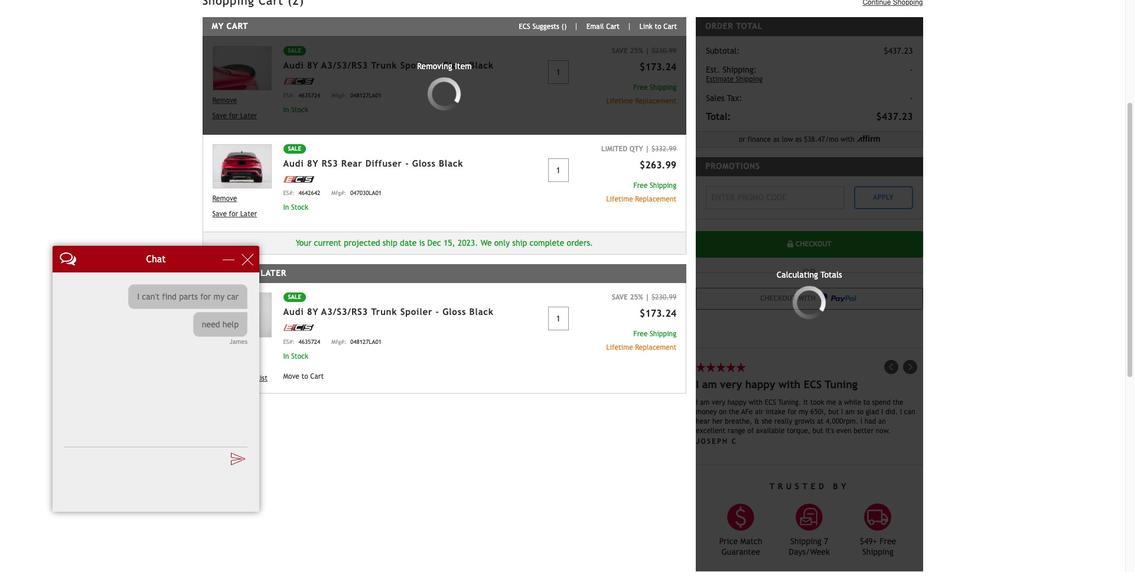 Task type: locate. For each thing, give the bounding box(es) containing it.
mfg#:
[[332, 92, 346, 98], [332, 190, 346, 196], [332, 339, 346, 345]]

it
[[804, 398, 809, 406]]

2 vertical spatial in
[[283, 352, 289, 360]]

0 vertical spatial 25%
[[630, 47, 644, 55]]

cart right link
[[664, 22, 678, 31]]

0 horizontal spatial or
[[739, 135, 746, 143]]

1 es#: from the top
[[283, 92, 295, 98]]

joseph
[[696, 437, 729, 445]]

4635724
[[299, 92, 321, 98], [299, 339, 321, 345]]

or left the 'finance'
[[739, 135, 746, 143]]

1 $230.99 from the top
[[652, 47, 677, 55]]

1 vertical spatial $230.99
[[652, 293, 677, 301]]

es#: 4635724 for save for later
[[283, 92, 321, 98]]

audi 8y a3/s3/rs3 trunk spoiler - gloss black image for wish
[[212, 293, 272, 337]]

mfg#: for 3rd ecs image
[[332, 339, 346, 345]]

2 audi 8y a3/s3/rs3 trunk spoiler - gloss black image from the top
[[212, 293, 272, 337]]

2 free shipping lifetime replacement from the top
[[607, 181, 677, 203]]

remove for third ecs image from the bottom of the page
[[212, 96, 237, 105]]

25% for save for later
[[630, 47, 644, 55]]

3 replacement from the top
[[636, 343, 677, 352]]

2 vertical spatial sale
[[288, 294, 302, 300]]

with up tuning. on the bottom right
[[779, 378, 801, 390]]

the up breathe,
[[729, 408, 740, 416]]

estimate
[[706, 75, 734, 83]]

shipping 7 days/week
[[789, 536, 831, 557]]

1 horizontal spatial ecs
[[765, 398, 777, 406]]

1 vertical spatial ecs image
[[283, 176, 314, 182]]

0 horizontal spatial move
[[212, 374, 229, 382]]

with right /mo
[[841, 135, 855, 143]]

0 vertical spatial audi
[[283, 60, 304, 70]]

1 a3/s3/rs3 from the top
[[322, 60, 368, 70]]

ecs up intake
[[765, 398, 777, 406]]

me
[[827, 398, 837, 406]]

047030la01
[[351, 190, 382, 196]]

1 $173.24 from the top
[[640, 61, 677, 73]]

1 stock from the top
[[291, 106, 309, 114]]

to up glad
[[864, 398, 871, 406]]

later down audi 8y rs3 rear diffuser - gloss black image
[[240, 210, 257, 218]]

-
[[436, 60, 440, 70], [910, 65, 914, 74], [910, 93, 914, 103], [406, 158, 409, 168], [436, 307, 440, 317]]

1 vertical spatial ecs
[[804, 378, 822, 390]]

to left wish at the bottom
[[231, 374, 237, 382]]

save 25% | $230.99
[[612, 47, 677, 55], [612, 293, 677, 301]]

save for later for $263.99
[[212, 210, 257, 218]]

1 free shipping lifetime replacement from the top
[[607, 83, 677, 105]]

an
[[879, 417, 887, 425]]

1 vertical spatial stock
[[291, 203, 309, 212]]

1 trunk from the top
[[371, 60, 397, 70]]

1 vertical spatial mfg#:
[[332, 190, 346, 196]]

in for $263.99
[[283, 203, 289, 212]]

es#: for second ecs image from the bottom
[[283, 190, 295, 196]]

shipping inside est. shipping: estimate shipping
[[736, 75, 763, 83]]

move right list
[[283, 372, 300, 381]]

black
[[470, 60, 494, 70], [439, 158, 464, 168], [470, 307, 494, 317]]

4635724 for save for later
[[299, 92, 321, 98]]

torque,
[[787, 426, 811, 435]]

2 es#: from the top
[[283, 190, 295, 196]]

cart right my
[[227, 21, 248, 31]]

2 25% from the top
[[630, 293, 644, 301]]

lifetime for audi 8y rs3 rear diffuser - gloss black link
[[607, 195, 633, 203]]

free shipping lifetime replacement for save for later "audi 8y a3/s3/rs3 trunk spoiler - gloss black" link
[[607, 83, 677, 105]]

2 lifetime from the top
[[607, 195, 633, 203]]

Enter Promo Code text field
[[706, 186, 845, 209]]

save for later link for $173.24
[[212, 111, 272, 121]]

ship right only
[[513, 238, 527, 248]]

1 vertical spatial checkout
[[761, 294, 797, 303]]

checkout
[[794, 240, 832, 248], [761, 294, 797, 303]]

days/week
[[789, 547, 831, 557]]

4635724 for move to wish list
[[299, 339, 321, 345]]

audi for audi 8y rs3 rear diffuser - gloss black link
[[283, 158, 304, 168]]

0 vertical spatial in
[[283, 106, 289, 114]]

1 vertical spatial remove link
[[212, 193, 272, 204]]

1 horizontal spatial but
[[829, 408, 840, 416]]

2 048127la01 from the top
[[351, 339, 382, 345]]

2 save for later from the top
[[212, 210, 257, 218]]

es#: for third ecs image from the bottom of the page
[[283, 92, 295, 98]]

25%
[[630, 47, 644, 55], [630, 293, 644, 301]]

2 4635724 from the top
[[299, 339, 321, 345]]

0 vertical spatial happy
[[746, 378, 776, 390]]

2 replacement from the top
[[636, 195, 677, 203]]

1 vertical spatial the
[[729, 408, 740, 416]]

email
[[587, 22, 604, 31]]

for inside i am very happy with ecs tuning. it took me a while to spend the money on the afe air intake for my 650i, but i am so glad i did. i can hear her breathe, & she really growls at 4,000rpm. i had an excellent range of available torque, but it's even better now. joseph c
[[788, 408, 797, 416]]

but down me
[[829, 408, 840, 416]]

1 25% from the top
[[630, 47, 644, 55]]

3 lifetime from the top
[[607, 343, 633, 352]]

0 vertical spatial es#: 4635724
[[283, 92, 321, 98]]

1 in stock from the top
[[283, 106, 309, 114]]

gloss for second ecs image from the bottom
[[412, 158, 436, 168]]

spoiler for move to wish list
[[401, 307, 433, 317]]

save for later link for $263.99
[[212, 209, 272, 219]]

1 vertical spatial $437.23
[[877, 111, 914, 122]]

2 trunk from the top
[[371, 307, 397, 317]]

ship left date
[[383, 238, 398, 248]]

1 horizontal spatial move
[[283, 372, 300, 381]]

spend
[[873, 398, 891, 406]]

audi 8y a3/s3/rs3 trunk spoiler - gloss black image down saved for later
[[212, 293, 272, 337]]

ecs for i am very happy with ecs tuning. it took me a while to spend the money on the afe air intake for my 650i, but i am so glad i did. i can hear her breathe, & she really growls at 4,000rpm. i had an excellent range of available torque, but it's even better now. joseph c
[[765, 398, 777, 406]]

item
[[455, 61, 472, 71]]

a3/s3/rs3 for save for later
[[322, 60, 368, 70]]

mfg#: 048127la01 for save for later
[[332, 92, 382, 98]]

trunk for move to wish list
[[371, 307, 397, 317]]

0 vertical spatial es#:
[[283, 92, 295, 98]]

25% for move to wish list
[[630, 293, 644, 301]]

0 horizontal spatial ship
[[383, 238, 398, 248]]

0 vertical spatial checkout
[[794, 240, 832, 248]]

she
[[762, 417, 773, 425]]

0 vertical spatial or
[[739, 135, 746, 143]]

1 horizontal spatial the
[[893, 398, 904, 406]]

intake
[[766, 408, 786, 416]]

later up audi 8y rs3 rear diffuser - gloss black image
[[240, 112, 257, 120]]

1 vertical spatial $173.24
[[640, 308, 677, 319]]

trunk for save for later
[[371, 60, 397, 70]]

in
[[283, 106, 289, 114], [283, 203, 289, 212], [283, 352, 289, 360]]

0 vertical spatial audi 8y a3/s3/rs3 trunk spoiler - gloss black link
[[283, 60, 494, 70]]

15,
[[444, 238, 456, 248]]

0 vertical spatial mfg#:
[[332, 92, 346, 98]]

mfg#: 048127la01
[[332, 92, 382, 98], [332, 339, 382, 345]]

remove for second ecs image from the bottom
[[212, 194, 237, 203]]

1 vertical spatial save for later link
[[212, 209, 272, 219]]

1 remove link from the top
[[212, 95, 272, 106]]

1 vertical spatial audi
[[283, 158, 304, 168]]

$230.99
[[652, 47, 677, 55], [652, 293, 677, 301]]

2 vertical spatial audi
[[283, 307, 304, 317]]

2 vertical spatial stock
[[291, 352, 309, 360]]

1 es#: 4635724 from the top
[[283, 92, 321, 98]]

as left $ at the top right
[[796, 135, 802, 143]]

2 vertical spatial |
[[646, 293, 650, 301]]

0 vertical spatial save 25% | $230.99
[[612, 47, 677, 55]]

- for audi 8y rs3 rear diffuser - gloss black link
[[406, 158, 409, 168]]

gloss for third ecs image from the bottom of the page
[[443, 60, 466, 70]]

2 vertical spatial es#:
[[283, 339, 295, 345]]

ecs inside i am very happy with ecs tuning. it took me a while to spend the money on the afe air intake for my 650i, but i am so glad i did. i can hear her breathe, & she really growls at 4,000rpm. i had an excellent range of available torque, but it's even better now. joseph c
[[765, 398, 777, 406]]

link
[[640, 22, 653, 31]]

save for later link down audi 8y rs3 rear diffuser - gloss black image
[[212, 209, 272, 219]]

shipping inside $49+ free shipping
[[863, 547, 894, 557]]

1 vertical spatial in stock
[[283, 203, 309, 212]]

2 sale from the top
[[288, 145, 302, 152]]

- for "audi 8y a3/s3/rs3 trunk spoiler - gloss black" link associated with move to wish list
[[436, 307, 440, 317]]

link to cart link
[[631, 22, 678, 31]]

dec
[[428, 238, 441, 248]]

checkout button
[[696, 231, 924, 257]]

total
[[737, 21, 763, 31]]

None number field
[[548, 60, 569, 84], [548, 158, 569, 182], [548, 307, 569, 330], [548, 60, 569, 84], [548, 158, 569, 182], [548, 307, 569, 330]]

projected
[[344, 238, 380, 248]]

2 audi from the top
[[283, 158, 304, 168]]

1 spoiler from the top
[[401, 60, 433, 70]]

for right the saved
[[241, 269, 258, 278]]

2 stock from the top
[[291, 203, 309, 212]]

3 in from the top
[[283, 352, 289, 360]]

for down audi 8y rs3 rear diffuser - gloss black image
[[229, 210, 238, 218]]

0 vertical spatial audi 8y a3/s3/rs3 trunk spoiler - gloss black
[[283, 60, 494, 70]]

0 vertical spatial black
[[470, 60, 494, 70]]

remove link for audi 8y a3/s3/rs3 trunk spoiler - gloss black image for later
[[212, 95, 272, 106]]

diffuser
[[366, 158, 402, 168]]

2 save 25% | $230.99 from the top
[[612, 293, 677, 301]]

0 vertical spatial sale
[[288, 47, 302, 54]]

1 vertical spatial 25%
[[630, 293, 644, 301]]

2 audi 8y a3/s3/rs3 trunk spoiler - gloss black link from the top
[[283, 307, 494, 317]]

later right the saved
[[261, 269, 287, 278]]

$
[[804, 135, 808, 143]]

1 vertical spatial replacement
[[636, 195, 677, 203]]

0 horizontal spatial as
[[774, 135, 780, 143]]

(
[[562, 22, 564, 31]]

1 in from the top
[[283, 106, 289, 114]]

gloss for 3rd ecs image
[[443, 307, 466, 317]]

save
[[612, 47, 628, 55], [212, 112, 227, 120], [212, 210, 227, 218], [612, 293, 628, 301]]

1 vertical spatial es#: 4635724
[[283, 339, 321, 345]]

very inside i am very happy with ecs tuning. it took me a while to spend the money on the afe air intake for my 650i, but i am so glad i did. i can hear her breathe, & she really growls at 4,000rpm. i had an excellent range of available torque, but it's even better now. joseph c
[[712, 398, 726, 406]]

1 save for later link from the top
[[212, 111, 272, 121]]

audi 8y a3/s3/rs3 trunk spoiler - gloss black image
[[212, 46, 272, 91], [212, 293, 272, 337]]

0 vertical spatial remove
[[212, 96, 237, 105]]

to right link
[[655, 22, 662, 31]]

1 audi from the top
[[283, 60, 304, 70]]

1 sale from the top
[[288, 47, 302, 54]]

later for $263.99
[[240, 210, 257, 218]]

mfg#: 048127la01 for move to wish list
[[332, 339, 382, 345]]

very for i am very happy with ecs tuning
[[721, 378, 743, 390]]

2 es#: 4635724 from the top
[[283, 339, 321, 345]]

happy up afe
[[728, 398, 747, 406]]

audi for save for later "audi 8y a3/s3/rs3 trunk spoiler - gloss black" link
[[283, 60, 304, 70]]

048127la01
[[351, 92, 382, 98], [351, 339, 382, 345]]

3 free shipping lifetime replacement from the top
[[607, 330, 677, 352]]

2 vertical spatial replacement
[[636, 343, 677, 352]]

3 audi from the top
[[283, 307, 304, 317]]

2 vertical spatial in stock
[[283, 352, 309, 360]]

took
[[811, 398, 825, 406]]

audi 8y rs3 rear diffuser - gloss black link
[[283, 158, 464, 168]]

7
[[825, 536, 829, 546]]

1 mfg#: 048127la01 from the top
[[332, 92, 382, 98]]

1 audi 8y a3/s3/rs3 trunk spoiler - gloss black image from the top
[[212, 46, 272, 91]]

with down calculating totals
[[799, 294, 816, 303]]

1 mfg#: from the top
[[332, 92, 346, 98]]

1 horizontal spatial ship
[[513, 238, 527, 248]]

1 | from the top
[[646, 47, 650, 55]]

audi
[[283, 60, 304, 70], [283, 158, 304, 168], [283, 307, 304, 317]]

0 vertical spatial lifetime
[[607, 97, 633, 105]]

for down tuning. on the bottom right
[[788, 408, 797, 416]]

a3/s3/rs3 for move to wish list
[[322, 307, 368, 317]]

hear
[[696, 417, 711, 425]]

lifetime
[[607, 97, 633, 105], [607, 195, 633, 203], [607, 343, 633, 352]]

2 remove from the top
[[212, 194, 237, 203]]

2 audi 8y a3/s3/rs3 trunk spoiler - gloss black from the top
[[283, 307, 494, 317]]

save 25% | $230.99 for save for later
[[612, 47, 677, 55]]

very for i am very happy with ecs tuning. it took me a while to spend the money on the afe air intake for my 650i, but i am so glad i did. i can hear her breathe, & she really growls at 4,000rpm. i had an excellent range of available torque, but it's even better now. joseph c
[[712, 398, 726, 406]]

happy
[[746, 378, 776, 390], [728, 398, 747, 406]]

ecs up the took
[[804, 378, 822, 390]]

1 4635724 from the top
[[299, 92, 321, 98]]

the
[[893, 398, 904, 406], [729, 408, 740, 416]]

1 vertical spatial free shipping lifetime replacement
[[607, 181, 677, 203]]

1 vertical spatial am
[[701, 398, 710, 406]]

1 vertical spatial trunk
[[371, 307, 397, 317]]

1 vertical spatial or
[[803, 266, 817, 279]]

3 mfg#: from the top
[[332, 339, 346, 345]]

to right list
[[302, 372, 308, 381]]

0 vertical spatial save for later
[[212, 112, 257, 120]]

1 vertical spatial save 25% | $230.99
[[612, 293, 677, 301]]

0 vertical spatial audi 8y a3/s3/rs3 trunk spoiler - gloss black image
[[212, 46, 272, 91]]

as left low
[[774, 135, 780, 143]]

1 vertical spatial sale
[[288, 145, 302, 152]]

1 save for later from the top
[[212, 112, 257, 120]]

- for save for later "audi 8y a3/s3/rs3 trunk spoiler - gloss black" link
[[436, 60, 440, 70]]

1 vertical spatial 048127la01
[[351, 339, 382, 345]]

did.
[[886, 408, 899, 416]]

happy inside i am very happy with ecs tuning. it took me a while to spend the money on the afe air intake for my 650i, but i am so glad i did. i can hear her breathe, & she really growls at 4,000rpm. i had an excellent range of available torque, but it's even better now. joseph c
[[728, 398, 747, 406]]

1 vertical spatial audi 8y a3/s3/rs3 trunk spoiler - gloss black
[[283, 307, 494, 317]]

complete
[[530, 238, 565, 248]]

ecs for i am very happy with ecs tuning
[[804, 378, 822, 390]]

checkout down calculating
[[761, 294, 797, 303]]

calculating
[[777, 270, 819, 280]]

move to cart
[[283, 372, 324, 381]]

save for later link up audi 8y rs3 rear diffuser - gloss black image
[[212, 111, 272, 121]]

1 vertical spatial lifetime
[[607, 195, 633, 203]]

0 vertical spatial stock
[[291, 106, 309, 114]]

audi 8y a3/s3/rs3 trunk spoiler - gloss black image for later
[[212, 46, 272, 91]]

$173.24
[[640, 61, 677, 73], [640, 308, 677, 319]]

2 spoiler from the top
[[401, 307, 433, 317]]

2 vertical spatial mfg#:
[[332, 339, 346, 345]]

1 vertical spatial save for later
[[212, 210, 257, 218]]

0 vertical spatial 8y
[[307, 60, 319, 70]]

1 save 25% | $230.99 from the top
[[612, 47, 677, 55]]

1 audi 8y a3/s3/rs3 trunk spoiler - gloss black from the top
[[283, 60, 494, 70]]

$230.99 for save for later
[[652, 47, 677, 55]]

0 horizontal spatial the
[[729, 408, 740, 416]]

wish
[[240, 374, 254, 382]]

2 mfg#: 048127la01 from the top
[[332, 339, 382, 345]]

checkout up calculating totals
[[794, 240, 832, 248]]

1 vertical spatial audi 8y a3/s3/rs3 trunk spoiler - gloss black image
[[212, 293, 272, 337]]

1 vertical spatial but
[[813, 426, 824, 435]]

1 remove from the top
[[212, 96, 237, 105]]

replacement
[[636, 97, 677, 105], [636, 195, 677, 203], [636, 343, 677, 352]]

2 vertical spatial ecs image
[[283, 325, 314, 331]]

happy up air
[[746, 378, 776, 390]]

0 vertical spatial a3/s3/rs3
[[322, 60, 368, 70]]

am for i am very happy with ecs tuning
[[703, 378, 717, 390]]

0 vertical spatial 4635724
[[299, 92, 321, 98]]

0 vertical spatial $173.24
[[640, 61, 677, 73]]

3 remove link from the top
[[212, 342, 272, 353]]

trunk
[[371, 60, 397, 70], [371, 307, 397, 317]]

lock image
[[788, 241, 794, 248]]

to for link to cart
[[655, 22, 662, 31]]

0 vertical spatial trunk
[[371, 60, 397, 70]]

free inside $49+ free shipping
[[880, 536, 897, 546]]

0 vertical spatial $437.23
[[884, 46, 914, 55]]

saved for later
[[212, 269, 287, 278]]

trusted by
[[770, 481, 850, 491]]

replacement for save for later "audi 8y a3/s3/rs3 trunk spoiler - gloss black" link
[[636, 97, 677, 105]]

1 vertical spatial audi 8y a3/s3/rs3 trunk spoiler - gloss black link
[[283, 307, 494, 317]]

later for $173.24
[[240, 112, 257, 120]]

save for later link
[[212, 111, 272, 121], [212, 209, 272, 219]]

1 ecs image from the top
[[283, 78, 314, 84]]

2 $173.24 from the top
[[640, 308, 677, 319]]

of
[[748, 426, 754, 435]]

0 vertical spatial remove link
[[212, 95, 272, 106]]

2 in stock from the top
[[283, 203, 309, 212]]

save for later up audi 8y rs3 rear diffuser - gloss black image
[[212, 112, 257, 120]]

3 es#: from the top
[[283, 339, 295, 345]]

1 vertical spatial spoiler
[[401, 307, 433, 317]]

audi 8y a3/s3/rs3 trunk spoiler - gloss black link
[[283, 60, 494, 70], [283, 307, 494, 317]]

stock
[[291, 106, 309, 114], [291, 203, 309, 212], [291, 352, 309, 360]]

2 $230.99 from the top
[[652, 293, 677, 301]]

but
[[829, 408, 840, 416], [813, 426, 824, 435]]

2 save for later link from the top
[[212, 209, 272, 219]]

2 ecs image from the top
[[283, 176, 314, 182]]

1 audi 8y a3/s3/rs3 trunk spoiler - gloss black link from the top
[[283, 60, 494, 70]]

totals
[[821, 270, 843, 280]]

0 vertical spatial in stock
[[283, 106, 309, 114]]

2 vertical spatial 8y
[[307, 307, 319, 317]]

audi 8y a3/s3/rs3 trunk spoiler - gloss black image down the my cart
[[212, 46, 272, 91]]

2 mfg#: from the top
[[332, 190, 346, 196]]

audi for "audi 8y a3/s3/rs3 trunk spoiler - gloss black" link associated with move to wish list
[[283, 307, 304, 317]]

1 vertical spatial very
[[712, 398, 726, 406]]

order
[[706, 21, 734, 31]]

2 vertical spatial remove
[[212, 343, 237, 351]]

in stock for $263.99
[[283, 203, 309, 212]]

happy for i am very happy with ecs tuning
[[746, 378, 776, 390]]

0 vertical spatial 048127la01
[[351, 92, 382, 98]]

es#:
[[283, 92, 295, 98], [283, 190, 295, 196], [283, 339, 295, 345]]

1 vertical spatial 8y
[[307, 158, 319, 168]]

0 vertical spatial ecs image
[[283, 78, 314, 84]]

1 replacement from the top
[[636, 97, 677, 105]]

checkout with
[[761, 294, 818, 303]]

move left wish at the bottom
[[212, 374, 229, 382]]

now.
[[876, 426, 891, 435]]

2 vertical spatial gloss
[[443, 307, 466, 317]]

audi 8y rs3 rear diffuser - gloss black image
[[212, 144, 272, 189]]

1 vertical spatial |
[[646, 145, 650, 153]]

but down at
[[813, 426, 824, 435]]

2 vertical spatial ecs
[[765, 398, 777, 406]]

3 remove from the top
[[212, 343, 237, 351]]

1 vertical spatial es#:
[[283, 190, 295, 196]]

with
[[841, 135, 855, 143], [799, 294, 816, 303], [779, 378, 801, 390], [749, 398, 763, 406]]

the up did.
[[893, 398, 904, 406]]

later
[[240, 112, 257, 120], [240, 210, 257, 218], [261, 269, 287, 278]]

0 vertical spatial very
[[721, 378, 743, 390]]

calculating totals
[[777, 270, 843, 280]]

with up air
[[749, 398, 763, 406]]

save for later for $173.24
[[212, 112, 257, 120]]

save for later down audi 8y rs3 rear diffuser - gloss black image
[[212, 210, 257, 218]]

0 vertical spatial save for later link
[[212, 111, 272, 121]]

ecs
[[519, 22, 531, 31], [804, 378, 822, 390], [765, 398, 777, 406]]

2 in from the top
[[283, 203, 289, 212]]

0 horizontal spatial ecs
[[519, 22, 531, 31]]

or left the totals
[[803, 266, 817, 279]]

1 vertical spatial in
[[283, 203, 289, 212]]

ecs left the "suggests"
[[519, 22, 531, 31]]

2 a3/s3/rs3 from the top
[[322, 307, 368, 317]]

match
[[741, 536, 763, 546]]

0 vertical spatial gloss
[[443, 60, 466, 70]]

0 vertical spatial spoiler
[[401, 60, 433, 70]]

1 vertical spatial remove
[[212, 194, 237, 203]]

es#: 4635724
[[283, 92, 321, 98], [283, 339, 321, 345]]

list
[[256, 374, 268, 382]]

am for i am very happy with ecs tuning. it took me a while to spend the money on the afe air intake for my 650i, but i am so glad i did. i can hear her breathe, & she really growls at 4,000rpm. i had an excellent range of available torque, but it's even better now. joseph c
[[701, 398, 710, 406]]

0 vertical spatial replacement
[[636, 97, 677, 105]]

2 remove link from the top
[[212, 193, 272, 204]]

range
[[728, 426, 746, 435]]

0 vertical spatial free shipping lifetime replacement
[[607, 83, 677, 105]]

her
[[713, 417, 723, 425]]

1 048127la01 from the top
[[351, 92, 382, 98]]

affirm image
[[858, 135, 881, 142]]

1 lifetime from the top
[[607, 97, 633, 105]]

ecs image
[[283, 78, 314, 84], [283, 176, 314, 182], [283, 325, 314, 331]]

2 ship from the left
[[513, 238, 527, 248]]

move for move to cart
[[283, 372, 300, 381]]



Task type: describe. For each thing, give the bounding box(es) containing it.
tax:
[[728, 93, 743, 103]]

finance
[[748, 135, 772, 143]]

is
[[419, 238, 425, 248]]

while
[[845, 398, 862, 406]]

remove link for audi 8y rs3 rear diffuser - gloss black image
[[212, 193, 272, 204]]

previous slide image
[[885, 360, 899, 374]]

es#: 4642642
[[283, 190, 321, 196]]

date
[[400, 238, 417, 248]]

happy for i am very happy with ecs tuning. it took me a while to spend the money on the afe air intake for my 650i, but i am so glad i did. i can hear her breathe, & she really growls at 4,000rpm. i had an excellent range of available torque, but it's even better now. joseph c
[[728, 398, 747, 406]]

cart right list
[[310, 372, 324, 381]]

afe
[[742, 408, 753, 416]]

lifetime for save for later "audi 8y a3/s3/rs3 trunk spoiler - gloss black" link
[[607, 97, 633, 105]]

/mo
[[826, 135, 839, 143]]

promotions
[[706, 161, 761, 171]]

es#: 4635724 for move to wish list
[[283, 339, 321, 345]]

by
[[834, 481, 850, 491]]

to inside i am very happy with ecs tuning. it took me a while to spend the money on the afe air intake for my 650i, but i am so glad i did. i can hear her breathe, & she really growls at 4,000rpm. i had an excellent range of available torque, but it's even better now. joseph c
[[864, 398, 871, 406]]

excellent
[[696, 426, 726, 435]]

remove link for audi 8y a3/s3/rs3 trunk spoiler - gloss black image for wish
[[212, 342, 272, 353]]

email cart link
[[577, 22, 630, 31]]

3 | from the top
[[646, 293, 650, 301]]

3 in stock from the top
[[283, 352, 309, 360]]

0 vertical spatial the
[[893, 398, 904, 406]]

$173.24 for move to wish list
[[640, 308, 677, 319]]

1 vertical spatial black
[[439, 158, 464, 168]]

or for or finance as low as $ 38.47 /mo with
[[739, 135, 746, 143]]

price
[[720, 536, 738, 546]]

shipping:
[[723, 65, 757, 74]]

2 vertical spatial am
[[846, 408, 855, 416]]

in stock for $173.24
[[283, 106, 309, 114]]

low
[[782, 135, 794, 143]]

to for move to cart
[[302, 372, 308, 381]]

3 ecs image from the top
[[283, 325, 314, 331]]

replacement for audi 8y rs3 rear diffuser - gloss black link
[[636, 195, 677, 203]]

048127la01 for move to wish list
[[351, 339, 382, 345]]

estimate shipping link
[[706, 74, 862, 84]]

saved
[[212, 269, 238, 278]]

link to cart
[[640, 22, 678, 31]]

removing item
[[417, 61, 472, 71]]

in for $173.24
[[283, 106, 289, 114]]

checkout for checkout with
[[761, 294, 797, 303]]

audi 8y rs3 rear diffuser - gloss black
[[283, 158, 464, 168]]

my
[[212, 21, 224, 31]]

trusted
[[770, 481, 828, 491]]

1 as from the left
[[774, 135, 780, 143]]

ecs suggests ( )
[[519, 22, 567, 31]]

)
[[564, 22, 567, 31]]

2 | from the top
[[646, 145, 650, 153]]

checkout with button
[[696, 288, 924, 309]]

move for move to wish list
[[212, 374, 229, 382]]

move to cart link
[[283, 372, 324, 381]]

your current projected ship date is dec 15, 2023. we only ship complete orders.
[[296, 238, 594, 248]]

apply
[[874, 193, 894, 202]]

sales
[[706, 93, 725, 103]]

lifetime for "audi 8y a3/s3/rs3 trunk spoiler - gloss black" link associated with move to wish list
[[607, 343, 633, 352]]

to for move to wish list
[[231, 374, 237, 382]]

next slide image
[[903, 360, 918, 374]]

048127la01 for save for later
[[351, 92, 382, 98]]

3 sale from the top
[[288, 294, 302, 300]]

money
[[696, 408, 717, 416]]

$173.24 for save for later
[[640, 61, 677, 73]]

qty
[[630, 145, 644, 153]]

with inside button
[[799, 294, 816, 303]]

limited qty  | $332.99
[[602, 145, 677, 153]]

or finance as low as $ 38.47 /mo with
[[739, 135, 855, 143]]

0 vertical spatial but
[[829, 408, 840, 416]]

order total
[[706, 21, 763, 31]]

audi 8y a3/s3/rs3 trunk spoiler - gloss black link for save for later
[[283, 60, 494, 70]]

$263.99
[[640, 159, 677, 171]]

cart right email
[[607, 22, 620, 31]]

removing
[[417, 61, 453, 71]]

2023.
[[458, 238, 478, 248]]

move to wish list
[[212, 374, 268, 382]]

sales tax:
[[706, 93, 743, 103]]

shipping inside 'shipping 7 days/week'
[[791, 536, 822, 546]]

tuning
[[825, 378, 858, 390]]

email cart
[[587, 22, 620, 31]]

stock for $263.99
[[291, 203, 309, 212]]

glad
[[866, 408, 880, 416]]

or for or
[[803, 266, 817, 279]]

&
[[755, 417, 760, 425]]

0 horizontal spatial but
[[813, 426, 824, 435]]

subtotal:
[[706, 46, 740, 55]]

est. shipping: estimate shipping
[[706, 65, 763, 83]]

orders.
[[567, 238, 594, 248]]

a
[[839, 398, 843, 406]]

on
[[719, 408, 727, 416]]

price match guarantee
[[720, 536, 763, 557]]

rear
[[342, 158, 363, 168]]

limited
[[602, 145, 628, 153]]

1 ship from the left
[[383, 238, 398, 248]]

2 8y from the top
[[307, 158, 319, 168]]

can
[[905, 408, 916, 416]]

mfg#: for second ecs image from the bottom
[[332, 190, 346, 196]]

mfg#: 047030la01
[[332, 190, 382, 196]]

c
[[732, 437, 738, 445]]

audi 8y a3/s3/rs3 trunk spoiler - gloss black for move to wish list
[[283, 307, 494, 317]]

total:
[[706, 111, 731, 122]]

free shipping lifetime replacement for "audi 8y a3/s3/rs3 trunk spoiler - gloss black" link associated with move to wish list
[[607, 330, 677, 352]]

for up audi 8y rs3 rear diffuser - gloss black image
[[229, 112, 238, 120]]

3 stock from the top
[[291, 352, 309, 360]]

0 vertical spatial ecs
[[519, 22, 531, 31]]

at
[[818, 417, 824, 425]]

current
[[314, 238, 342, 248]]

2 as from the left
[[796, 135, 802, 143]]

remove for 3rd ecs image
[[212, 343, 237, 351]]

stock for $173.24
[[291, 106, 309, 114]]

with inside i am very happy with ecs tuning. it took me a while to spend the money on the afe air intake for my 650i, but i am so glad i did. i can hear her breathe, & she really growls at 4,000rpm. i had an excellent range of available torque, but it's even better now. joseph c
[[749, 398, 763, 406]]

2 vertical spatial black
[[470, 307, 494, 317]]

it's
[[826, 426, 835, 435]]

3 8y from the top
[[307, 307, 319, 317]]

1 8y from the top
[[307, 60, 319, 70]]

38.47
[[808, 135, 826, 143]]

better
[[854, 426, 874, 435]]

we
[[481, 238, 492, 248]]

audi 8y a3/s3/rs3 trunk spoiler - gloss black for save for later
[[283, 60, 494, 70]]

audi 8y a3/s3/rs3 trunk spoiler - gloss black link for move to wish list
[[283, 307, 494, 317]]

spoiler for save for later
[[401, 60, 433, 70]]

i am very happy with ecs tuning. it took me a while to spend the money on the afe air intake for my 650i, but i am so glad i did. i can hear her breathe, & she really growls at 4,000rpm. i had an excellent range of available torque, but it's even better now. joseph c
[[696, 398, 916, 445]]

mfg#: for third ecs image from the bottom of the page
[[332, 92, 346, 98]]

my
[[800, 408, 809, 416]]

$230.99 for move to wish list
[[652, 293, 677, 301]]

$332.99
[[652, 145, 677, 153]]

$49+ free shipping
[[860, 536, 897, 557]]

apply button
[[854, 186, 914, 209]]

$49+
[[860, 536, 878, 546]]

move to wish list link
[[212, 373, 272, 383]]

free shipping lifetime replacement for audi 8y rs3 rear diffuser - gloss black link
[[607, 181, 677, 203]]

es#: for 3rd ecs image
[[283, 339, 295, 345]]

2 vertical spatial later
[[261, 269, 287, 278]]

guarantee
[[722, 547, 761, 557]]

air
[[756, 408, 764, 416]]

4642642
[[299, 190, 321, 196]]

replacement for "audi 8y a3/s3/rs3 trunk spoiler - gloss black" link associated with move to wish list
[[636, 343, 677, 352]]

checkout for checkout
[[794, 240, 832, 248]]

your
[[296, 238, 312, 248]]

suggests
[[533, 22, 560, 31]]

my cart
[[212, 21, 248, 31]]

save 25% | $230.99 for move to wish list
[[612, 293, 677, 301]]



Task type: vqa. For each thing, say whether or not it's contained in the screenshot.
24.99 'In'
no



